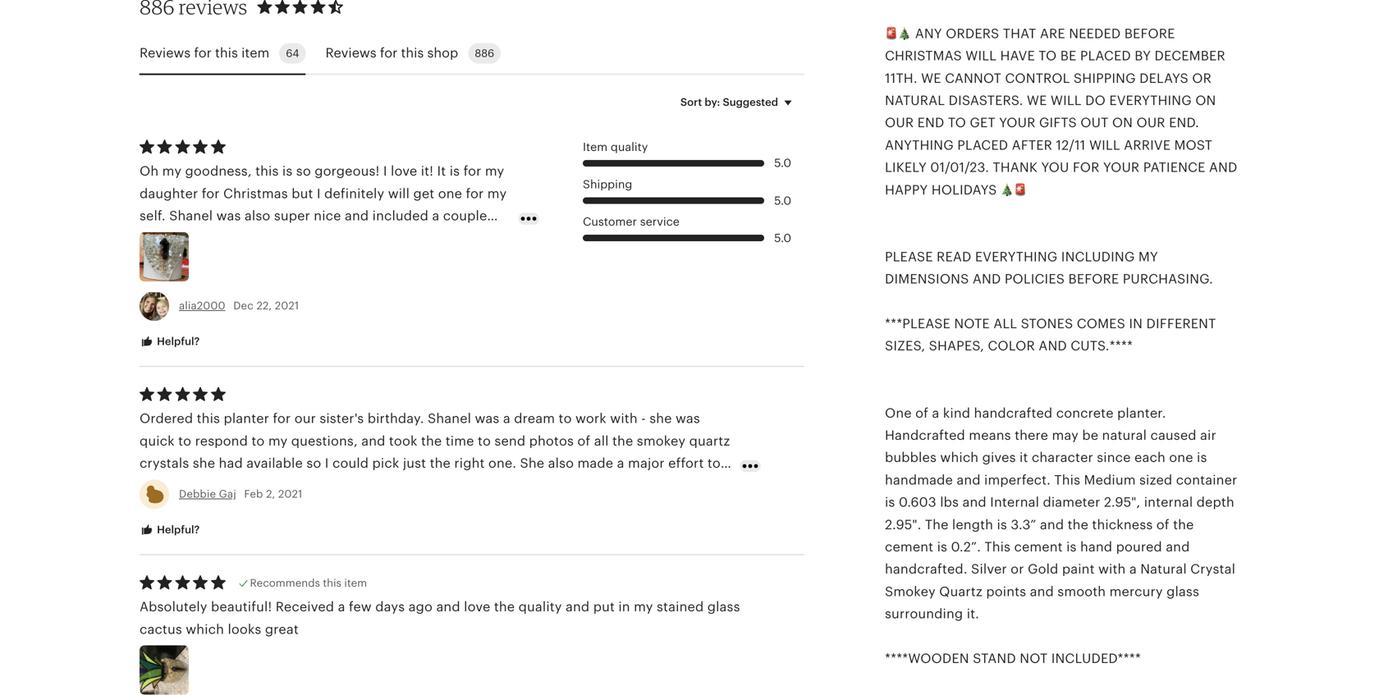 Task type: vqa. For each thing, say whether or not it's contained in the screenshot.
"your" in the Add your comment button
no



Task type: locate. For each thing, give the bounding box(es) containing it.
note
[[955, 317, 990, 331]]

1 horizontal spatial reviews
[[326, 46, 377, 60]]

am
[[461, 501, 480, 516]]

of up handcrafted
[[916, 406, 929, 421]]

0 vertical spatial 5.0
[[775, 157, 792, 170]]

0 vertical spatial shanel
[[169, 209, 213, 223]]

1 horizontal spatial glass
[[1167, 585, 1200, 599]]

service down the special
[[645, 501, 691, 516]]

love up will
[[391, 164, 417, 179]]

she left the had
[[193, 456, 215, 471]]

1 vertical spatial with
[[590, 501, 617, 516]]

1 helpful? button from the top
[[127, 327, 212, 357]]

which inside oh my goodness, this is so gorgeous! i love it! it is for my daughter for christmas but i definitely will get one for my self. shanel was also super nice and included a couple little crystals which my 7 year old stole. highly recommend!!
[[225, 231, 263, 246]]

1 vertical spatial one
[[1170, 451, 1194, 465]]

1 vertical spatial this
[[985, 540, 1011, 555]]

a inside absolutely beautiful! received a few days ago and love the quality and put in my stained glass cactus which looks great
[[338, 600, 345, 615]]

will down out
[[1090, 138, 1121, 153]]

1 vertical spatial we
[[1027, 93, 1048, 108]]

gaj
[[219, 488, 236, 501]]

2021 right 22,
[[275, 300, 299, 312]]

1 vertical spatial it
[[470, 479, 479, 493]]

patience
[[1144, 160, 1206, 175]]

and down gold
[[1030, 585, 1054, 599]]

daughter
[[140, 186, 198, 201]]

birthday. up the "arrival."
[[410, 479, 467, 493]]

2 our from the left
[[1137, 116, 1166, 130]]

and inside please read everything including my dimensions and policies before purchasing.
[[973, 272, 1001, 287]]

was up send
[[475, 412, 500, 426]]

customer
[[583, 215, 637, 228]]

0 vertical spatial love
[[391, 164, 417, 179]]

a up send
[[503, 412, 511, 426]]

0 horizontal spatial your
[[1000, 116, 1036, 130]]

before
[[1125, 26, 1176, 41], [1069, 272, 1120, 287]]

item
[[241, 46, 270, 60], [344, 577, 367, 590]]

customer service
[[583, 215, 680, 228]]

1 horizontal spatial to
[[1039, 49, 1057, 63]]

3.3"
[[1011, 518, 1037, 532]]

crystals
[[172, 231, 221, 246], [140, 456, 189, 471]]

comes
[[1077, 317, 1126, 331]]

on down or
[[1196, 93, 1217, 108]]

service right customer
[[640, 215, 680, 228]]

with inside "one of a kind handcrafted concrete planter. handcrafted means there may be natural caused air bubbles which gives it character since each one is handmade and imperfect. this medium sized container is 0.603 lbs and internal diameter 2.95", internal depth 2.95". the length is 3.3" and the thickness of the cement is 0.2". this cement is hand poured and handcrafted. silver or gold paint with a natural crystal smokey quartz points and smooth mercury glass surrounding it."
[[1099, 562, 1126, 577]]

0 horizontal spatial one
[[438, 186, 462, 201]]

2 vertical spatial 5.0
[[775, 231, 792, 245]]

2 horizontal spatial of
[[1157, 518, 1170, 532]]

this up silver on the right bottom
[[985, 540, 1011, 555]]

this up respond at the bottom of the page
[[197, 412, 220, 426]]

love right ago
[[464, 600, 491, 615]]

again
[[317, 523, 352, 538]]

glass
[[1167, 585, 1200, 599], [708, 600, 740, 615]]

before inside please read everything including my dimensions and policies before purchasing.
[[1069, 272, 1120, 287]]

also up day on the left
[[548, 456, 574, 471]]

0 vertical spatial before
[[1125, 26, 1176, 41]]

0 vertical spatial one
[[438, 186, 462, 201]]

1 vertical spatial love
[[464, 600, 491, 615]]

1 vertical spatial get
[[140, 479, 161, 493]]

available
[[247, 456, 303, 471]]

1 horizontal spatial also
[[548, 456, 574, 471]]

service inside ordered this planter for our sister's birthday.  shanel was a dream to work with - she was quick to respond to my questions, and took the time to send photos of all the smokey quartz crystals she had available so i could pick just the right one. she also made a major effort to get the planter to my sister in time for her birthday.  it arrived the day before, in special gift wrap and enough padding to ensure safe arrival.  i am beyond pleased with the service received, and plan to order again for some other occasion.
[[645, 501, 691, 516]]

1 vertical spatial everything
[[976, 250, 1058, 264]]

a left kind
[[932, 406, 940, 421]]

0 horizontal spatial time
[[332, 479, 360, 493]]

helpful? button down the alia2000 link
[[127, 327, 212, 357]]

1 horizontal spatial one
[[1170, 451, 1194, 465]]

0 horizontal spatial shanel
[[169, 209, 213, 223]]

you
[[1042, 160, 1070, 175]]

i up definitely
[[383, 164, 387, 179]]

1 horizontal spatial it
[[470, 479, 479, 493]]

after
[[1012, 138, 1053, 153]]

crystals inside ordered this planter for our sister's birthday.  shanel was a dream to work with - she was quick to respond to my questions, and took the time to send photos of all the smokey quartz crystals she had available so i could pick just the right one. she also made a major effort to get the planter to my sister in time for her birthday.  it arrived the day before, in special gift wrap and enough padding to ensure safe arrival.  i am beyond pleased with the service received, and plan to order again for some other occasion.
[[140, 456, 189, 471]]

christmas
[[223, 186, 288, 201]]

mercury
[[1110, 585, 1163, 599]]

dimensions
[[885, 272, 969, 287]]

handcrafted
[[974, 406, 1053, 421]]

3 5.0 from the top
[[775, 231, 792, 245]]

oh my goodness, this is so gorgeous! i love it! it is for my daughter for christmas but i definitely will get one for my self. shanel was also super nice and included a couple little crystals which my 7 year old stole. highly recommend!!
[[140, 164, 507, 268]]

with down before,
[[590, 501, 617, 516]]

crystals down the quick
[[140, 456, 189, 471]]

to left send
[[478, 434, 491, 449]]

and down most
[[1210, 160, 1238, 175]]

0 vertical spatial glass
[[1167, 585, 1200, 599]]

the up wrap
[[164, 479, 185, 493]]

will up gifts
[[1051, 93, 1082, 108]]

my
[[162, 164, 182, 179], [485, 164, 505, 179], [488, 186, 507, 201], [267, 231, 286, 246], [268, 434, 288, 449], [255, 479, 274, 493], [634, 600, 653, 615]]

to up available
[[252, 434, 265, 449]]

0 horizontal spatial everything
[[976, 250, 1058, 264]]

0 vertical spatial helpful?
[[154, 335, 200, 348]]

she right -
[[650, 412, 672, 426]]

2 vertical spatial which
[[186, 622, 224, 637]]

1 vertical spatial which
[[941, 451, 979, 465]]

photos
[[529, 434, 574, 449]]

special
[[647, 479, 692, 493]]

view details of this review photo by donna image
[[140, 646, 189, 695]]

one for each
[[1170, 451, 1194, 465]]

1 vertical spatial glass
[[708, 600, 740, 615]]

it inside oh my goodness, this is so gorgeous! i love it! it is for my daughter for christmas but i definitely will get one for my self. shanel was also super nice and included a couple little crystals which my 7 year old stole. highly recommend!!
[[437, 164, 446, 179]]

placed down get
[[958, 138, 1009, 153]]

alia2000
[[179, 300, 226, 312]]

my inside absolutely beautiful! received a few days ago and love the quality and put in my stained glass cactus which looks great
[[634, 600, 653, 615]]

everything down delays
[[1110, 93, 1192, 108]]

glass right stained
[[708, 600, 740, 615]]

read
[[937, 250, 972, 264]]

and up length
[[963, 495, 987, 510]]

1 horizontal spatial was
[[475, 412, 500, 426]]

this up christmas
[[255, 164, 279, 179]]

included
[[373, 209, 429, 223]]

quality left put
[[519, 600, 562, 615]]

1 vertical spatial shanel
[[428, 412, 471, 426]]

1 vertical spatial so
[[307, 456, 321, 471]]

recommend!!
[[140, 253, 225, 268]]

0 horizontal spatial she
[[193, 456, 215, 471]]

her
[[385, 479, 407, 493]]

was up quartz on the bottom of page
[[676, 412, 700, 426]]

absolutely beautiful! received a few days ago and love the quality and put in my stained glass cactus which looks great
[[140, 600, 740, 637]]

end
[[918, 116, 945, 130]]

0 horizontal spatial it
[[437, 164, 446, 179]]

we down "christmas" at the top of page
[[922, 71, 942, 86]]

was down christmas
[[216, 209, 241, 223]]

1 vertical spatial quality
[[519, 600, 562, 615]]

it right it!
[[437, 164, 446, 179]]

0 vertical spatial everything
[[1110, 93, 1192, 108]]

0 vertical spatial and
[[1210, 160, 1238, 175]]

2,
[[266, 488, 275, 501]]

planter up respond at the bottom of the page
[[224, 412, 269, 426]]

0 vertical spatial which
[[225, 231, 263, 246]]

sister
[[278, 479, 313, 493]]

all
[[594, 434, 609, 449]]

🎄🚨
[[1001, 183, 1028, 197]]

0 vertical spatial on
[[1196, 93, 1217, 108]]

including
[[1062, 250, 1135, 264]]

0 vertical spatial will
[[966, 49, 997, 63]]

kind
[[943, 406, 971, 421]]

helpful? button down debbie
[[127, 515, 212, 546]]

in
[[316, 479, 328, 493], [632, 479, 644, 493], [619, 600, 630, 615]]

tab list containing reviews for this item
[[140, 33, 805, 75]]

lbs
[[940, 495, 959, 510]]

service
[[640, 215, 680, 228], [645, 501, 691, 516]]

it up am
[[470, 479, 479, 493]]

of left all
[[578, 434, 591, 449]]

so
[[296, 164, 311, 179], [307, 456, 321, 471]]

0 horizontal spatial quality
[[519, 600, 562, 615]]

cement up gold
[[1015, 540, 1063, 555]]

0 horizontal spatial reviews
[[140, 46, 191, 60]]

2 5.0 from the top
[[775, 194, 792, 207]]

we down control
[[1027, 93, 1048, 108]]

internal
[[991, 495, 1040, 510]]

have
[[1001, 49, 1035, 63]]

it inside ordered this planter for our sister's birthday.  shanel was a dream to work with - she was quick to respond to my questions, and took the time to send photos of all the smokey quartz crystals she had available so i could pick just the right one. she also made a major effort to get the planter to my sister in time for her birthday.  it arrived the day before, in special gift wrap and enough padding to ensure safe arrival.  i am beyond pleased with the service received, and plan to order again for some other occasion.
[[470, 479, 479, 493]]

character
[[1032, 451, 1094, 465]]

2 vertical spatial with
[[1099, 562, 1126, 577]]

0 vertical spatial so
[[296, 164, 311, 179]]

this up diameter
[[1055, 473, 1081, 488]]

0 vertical spatial of
[[916, 406, 929, 421]]

shapes,
[[929, 339, 985, 354]]

0 horizontal spatial glass
[[708, 600, 740, 615]]

one.
[[489, 456, 517, 471]]

so down questions,
[[307, 456, 321, 471]]

2 vertical spatial and
[[1039, 339, 1068, 354]]

0 horizontal spatial love
[[391, 164, 417, 179]]

was
[[216, 209, 241, 223], [475, 412, 500, 426], [676, 412, 700, 426]]

1 vertical spatial and
[[973, 272, 1001, 287]]

birthday. up took at the bottom left of the page
[[368, 412, 424, 426]]

item up few
[[344, 577, 367, 590]]

shanel up right
[[428, 412, 471, 426]]

she
[[650, 412, 672, 426], [193, 456, 215, 471]]

0 vertical spatial your
[[1000, 116, 1036, 130]]

0 horizontal spatial before
[[1069, 272, 1120, 287]]

1 vertical spatial will
[[1051, 93, 1082, 108]]

on right out
[[1113, 116, 1133, 130]]

1 vertical spatial of
[[578, 434, 591, 449]]

which down christmas
[[225, 231, 263, 246]]

so inside ordered this planter for our sister's birthday.  shanel was a dream to work with - she was quick to respond to my questions, and took the time to send photos of all the smokey quartz crystals she had available so i could pick just the right one. she also made a major effort to get the planter to my sister in time for her birthday.  it arrived the day before, in special gift wrap and enough padding to ensure safe arrival.  i am beyond pleased with the service received, and plan to order again for some other occasion.
[[307, 456, 321, 471]]

a right made
[[617, 456, 625, 471]]

1 horizontal spatial before
[[1125, 26, 1176, 41]]

happy
[[885, 183, 928, 197]]

to right gaj
[[238, 479, 251, 493]]

0 vertical spatial placed
[[1081, 49, 1132, 63]]

and down the enough
[[203, 523, 227, 538]]

0 horizontal spatial cement
[[885, 540, 934, 555]]

1 vertical spatial before
[[1069, 272, 1120, 287]]

will up cannot
[[966, 49, 997, 63]]

the right just
[[430, 456, 451, 471]]

to right plan
[[262, 523, 275, 538]]

0 vertical spatial birthday.
[[368, 412, 424, 426]]

took
[[389, 434, 418, 449]]

put
[[594, 600, 615, 615]]

item
[[583, 140, 608, 153]]

1 our from the left
[[885, 116, 914, 130]]

in right put
[[619, 600, 630, 615]]

0 vertical spatial crystals
[[172, 231, 221, 246]]

2 horizontal spatial was
[[676, 412, 700, 426]]

a left few
[[338, 600, 345, 615]]

natural
[[885, 93, 945, 108]]

which down absolutely
[[186, 622, 224, 637]]

1 5.0 from the top
[[775, 157, 792, 170]]

with left -
[[610, 412, 638, 426]]

helpful? down wrap
[[154, 524, 200, 536]]

with down hand on the bottom right of the page
[[1099, 562, 1126, 577]]

length
[[953, 518, 994, 532]]

0 horizontal spatial to
[[948, 116, 967, 130]]

before down including
[[1069, 272, 1120, 287]]

paint
[[1063, 562, 1095, 577]]

of inside ordered this planter for our sister's birthday.  shanel was a dream to work with - she was quick to respond to my questions, and took the time to send photos of all the smokey quartz crystals she had available so i could pick just the right one. she also made a major effort to get the planter to my sister in time for her birthday.  it arrived the day before, in special gift wrap and enough padding to ensure safe arrival.  i am beyond pleased with the service received, and plan to order again for some other occasion.
[[578, 434, 591, 449]]

love inside absolutely beautiful! received a few days ago and love the quality and put in my stained glass cactus which looks great
[[464, 600, 491, 615]]

of down internal
[[1157, 518, 1170, 532]]

0 horizontal spatial of
[[578, 434, 591, 449]]

0 horizontal spatial this
[[985, 540, 1011, 555]]

0 vertical spatial item
[[241, 46, 270, 60]]

one inside "one of a kind handcrafted concrete planter. handcrafted means there may be natural caused air bubbles which gives it character since each one is handmade and imperfect. this medium sized container is 0.603 lbs and internal diameter 2.95", internal depth 2.95". the length is 3.3" and the thickness of the cement is 0.2". this cement is hand poured and handcrafted. silver or gold paint with a natural crystal smokey quartz points and smooth mercury glass surrounding it."
[[1170, 451, 1194, 465]]

1 helpful? from the top
[[154, 335, 200, 348]]

tab list
[[140, 33, 805, 75]]

1 vertical spatial also
[[548, 456, 574, 471]]

1 horizontal spatial in
[[619, 600, 630, 615]]

handcrafted.
[[885, 562, 968, 577]]

time up ensure on the bottom
[[332, 479, 360, 493]]

0 horizontal spatial get
[[140, 479, 161, 493]]

to left get
[[948, 116, 967, 130]]

0 vertical spatial this
[[1055, 473, 1081, 488]]

1 vertical spatial crystals
[[140, 456, 189, 471]]

shipping
[[1074, 71, 1136, 86]]

your up after
[[1000, 116, 1036, 130]]

0 vertical spatial quality
[[611, 140, 648, 153]]

1 horizontal spatial will
[[1051, 93, 1082, 108]]

get
[[413, 186, 435, 201], [140, 479, 161, 493]]

item left the 64
[[241, 46, 270, 60]]

0 vertical spatial helpful? button
[[127, 327, 212, 357]]

thank
[[993, 160, 1038, 175]]

2 vertical spatial will
[[1090, 138, 1121, 153]]

1 horizontal spatial and
[[1039, 339, 1068, 354]]

a inside oh my goodness, this is so gorgeous! i love it! it is for my daughter for christmas but i definitely will get one for my self. shanel was also super nice and included a couple little crystals which my 7 year old stole. highly recommend!!
[[432, 209, 440, 223]]

in right the sister
[[316, 479, 328, 493]]

1 horizontal spatial cement
[[1015, 540, 1063, 555]]

0 vertical spatial 2021
[[275, 300, 299, 312]]

send
[[495, 434, 526, 449]]

1 horizontal spatial of
[[916, 406, 929, 421]]

get up wrap
[[140, 479, 161, 493]]

crystals up recommend!!
[[172, 231, 221, 246]]

ensure
[[329, 501, 372, 516]]

the up just
[[421, 434, 442, 449]]

oh
[[140, 164, 159, 179]]

2 reviews from the left
[[326, 46, 377, 60]]

and down stones
[[1039, 339, 1068, 354]]

love inside oh my goodness, this is so gorgeous! i love it! it is for my daughter for christmas but i definitely will get one for my self. shanel was also super nice and included a couple little crystals which my 7 year old stole. highly recommend!!
[[391, 164, 417, 179]]

1 cement from the left
[[885, 540, 934, 555]]

so up but
[[296, 164, 311, 179]]

shanel
[[169, 209, 213, 223], [428, 412, 471, 426]]

major
[[628, 456, 665, 471]]

received
[[276, 600, 334, 615]]

0 vertical spatial also
[[245, 209, 271, 223]]

is up paint on the bottom
[[1067, 540, 1077, 555]]

shanel down daughter
[[169, 209, 213, 223]]

which
[[225, 231, 263, 246], [941, 451, 979, 465], [186, 622, 224, 637]]

view details of this review photo by alia2000 image
[[140, 232, 189, 282]]

0 vertical spatial time
[[446, 434, 474, 449]]

1 vertical spatial helpful? button
[[127, 515, 212, 546]]

1 horizontal spatial shanel
[[428, 412, 471, 426]]

few
[[349, 600, 372, 615]]

by
[[1135, 49, 1151, 63]]

container
[[1177, 473, 1238, 488]]

1 horizontal spatial get
[[413, 186, 435, 201]]

which down the means
[[941, 451, 979, 465]]

1 reviews from the left
[[140, 46, 191, 60]]

0 horizontal spatial and
[[973, 272, 1001, 287]]

planter up the enough
[[189, 479, 235, 493]]

our up arrive
[[1137, 116, 1166, 130]]

0 vertical spatial she
[[650, 412, 672, 426]]

smokey
[[885, 585, 936, 599]]

helpful? down the alia2000 link
[[154, 335, 200, 348]]

shanel inside ordered this planter for our sister's birthday.  shanel was a dream to work with - she was quick to respond to my questions, and took the time to send photos of all the smokey quartz crystals she had available so i could pick just the right one. she also made a major effort to get the planter to my sister in time for her birthday.  it arrived the day before, in special gift wrap and enough padding to ensure safe arrival.  i am beyond pleased with the service received, and plan to order again for some other occasion.
[[428, 412, 471, 426]]

one inside oh my goodness, this is so gorgeous! i love it! it is for my daughter for christmas but i definitely will get one for my self. shanel was also super nice and included a couple little crystals which my 7 year old stole. highly recommend!!
[[438, 186, 462, 201]]

glass inside "one of a kind handcrafted concrete planter. handcrafted means there may be natural caused air bubbles which gives it character since each one is handmade and imperfect. this medium sized container is 0.603 lbs and internal diameter 2.95", internal depth 2.95". the length is 3.3" and the thickness of the cement is 0.2". this cement is hand poured and handcrafted. silver or gold paint with a natural crystal smokey quartz points and smooth mercury glass surrounding it."
[[1167, 585, 1200, 599]]

2 horizontal spatial and
[[1210, 160, 1238, 175]]

before inside 🚨🎄 any orders that are needed before christmas will have to be placed by december 11th. we cannot control shipping delays or natural disasters. we will do everything on our end to get your gifts out on our end. anything placed after 12/11 will arrive most likely 01/01/23. thank you for your patience and happy holidays 🎄🚨
[[1125, 26, 1176, 41]]

glass down natural
[[1167, 585, 1200, 599]]

reviews for reviews for this item
[[140, 46, 191, 60]]

shipping
[[583, 178, 633, 191]]

get down it!
[[413, 186, 435, 201]]

quartz
[[940, 585, 983, 599]]

sort
[[681, 96, 702, 108]]

and inside 🚨🎄 any orders that are needed before christmas will have to be placed by december 11th. we cannot control shipping delays or natural disasters. we will do everything on our end to get your gifts out on our end. anything placed after 12/11 will arrive most likely 01/01/23. thank you for your patience and happy holidays 🎄🚨
[[1210, 160, 1238, 175]]

it
[[437, 164, 446, 179], [470, 479, 479, 493]]

0 horizontal spatial was
[[216, 209, 241, 223]]



Task type: describe. For each thing, give the bounding box(es) containing it.
so inside oh my goodness, this is so gorgeous! i love it! it is for my daughter for christmas but i definitely will get one for my self. shanel was also super nice and included a couple little crystals which my 7 year old stole. highly recommend!!
[[296, 164, 311, 179]]

1 vertical spatial on
[[1113, 116, 1133, 130]]

0 vertical spatial to
[[1039, 49, 1057, 63]]

arrive
[[1124, 138, 1171, 153]]

recommends this item
[[250, 577, 367, 590]]

by:
[[705, 96, 721, 108]]

dream
[[514, 412, 555, 426]]

01/01/23.
[[931, 160, 990, 175]]

0 horizontal spatial in
[[316, 479, 328, 493]]

is left 3.3"
[[997, 518, 1008, 532]]

the down the she in the bottom of the page
[[531, 479, 552, 493]]

and inside oh my goodness, this is so gorgeous! i love it! it is for my daughter for christmas but i definitely will get one for my self. shanel was also super nice and included a couple little crystals which my 7 year old stole. highly recommend!!
[[345, 209, 369, 223]]

0 horizontal spatial item
[[241, 46, 270, 60]]

the down internal
[[1174, 518, 1194, 532]]

2 helpful? from the top
[[154, 524, 200, 536]]

made
[[578, 456, 614, 471]]

to up again
[[312, 501, 325, 516]]

reviews for this shop
[[326, 46, 458, 60]]

the down diameter
[[1068, 518, 1089, 532]]

the right all
[[613, 434, 634, 449]]

i left am
[[453, 501, 457, 516]]

needed
[[1069, 26, 1121, 41]]

policies
[[1005, 272, 1065, 287]]

shanel inside oh my goodness, this is so gorgeous! i love it! it is for my daughter for christmas but i definitely will get one for my self. shanel was also super nice and included a couple little crystals which my 7 year old stole. highly recommend!!
[[169, 209, 213, 223]]

64
[[286, 47, 299, 59]]

sizes,
[[885, 339, 926, 354]]

1 vertical spatial birthday.
[[410, 479, 467, 493]]

year
[[301, 231, 328, 246]]

and inside ***please note all stones comes in different sizes, shapes, color and cuts.****
[[1039, 339, 1068, 354]]

and down debbie
[[175, 501, 199, 516]]

this left the 64
[[215, 46, 238, 60]]

concrete
[[1057, 406, 1114, 421]]

0 vertical spatial planter
[[224, 412, 269, 426]]

ago
[[409, 600, 433, 615]]

pick
[[372, 456, 399, 471]]

crystals inside oh my goodness, this is so gorgeous! i love it! it is for my daughter for christmas but i definitely will get one for my self. shanel was also super nice and included a couple little crystals which my 7 year old stole. highly recommend!!
[[172, 231, 221, 246]]

safe
[[376, 501, 402, 516]]

likely
[[885, 160, 927, 175]]

this up received
[[323, 577, 342, 590]]

one for get
[[438, 186, 462, 201]]

everything inside please read everything including my dimensions and policies before purchasing.
[[976, 250, 1058, 264]]

gold
[[1028, 562, 1059, 577]]

sort by: suggested button
[[668, 85, 811, 119]]

7
[[290, 231, 297, 246]]

bubbles
[[885, 451, 937, 465]]

love for i
[[391, 164, 417, 179]]

any
[[915, 26, 943, 41]]

alia2000 link
[[179, 300, 226, 312]]

delays
[[1140, 71, 1189, 86]]

1 vertical spatial she
[[193, 456, 215, 471]]

the inside absolutely beautiful! received a few days ago and love the quality and put in my stained glass cactus which looks great
[[494, 600, 515, 615]]

i right but
[[317, 186, 321, 201]]

****wooden stand not included****
[[885, 652, 1141, 666]]

could
[[333, 456, 369, 471]]

reviews for reviews for this shop
[[326, 46, 377, 60]]

also inside oh my goodness, this is so gorgeous! i love it! it is for my daughter for christmas but i definitely will get one for my self. shanel was also super nice and included a couple little crystals which my 7 year old stole. highly recommend!!
[[245, 209, 271, 223]]

each
[[1135, 451, 1166, 465]]

please
[[885, 250, 933, 264]]

1 vertical spatial placed
[[958, 138, 1009, 153]]

quality inside absolutely beautiful! received a few days ago and love the quality and put in my stained glass cactus which looks great
[[519, 600, 562, 615]]

shop
[[427, 46, 458, 60]]

not
[[1020, 652, 1048, 666]]

orders
[[946, 26, 1000, 41]]

everything inside 🚨🎄 any orders that are needed before christmas will have to be placed by december 11th. we cannot control shipping delays or natural disasters. we will do everything on our end to get your gifts out on our end. anything placed after 12/11 will arrive most likely 01/01/23. thank you for your patience and happy holidays 🎄🚨
[[1110, 93, 1192, 108]]

0 horizontal spatial we
[[922, 71, 942, 86]]

1 vertical spatial to
[[948, 116, 967, 130]]

1 horizontal spatial item
[[344, 577, 367, 590]]

glass inside absolutely beautiful! received a few days ago and love the quality and put in my stained glass cactus which looks great
[[708, 600, 740, 615]]

🚨🎄
[[885, 26, 912, 41]]

to left "work"
[[559, 412, 572, 426]]

get inside ordered this planter for our sister's birthday.  shanel was a dream to work with - she was quick to respond to my questions, and took the time to send photos of all the smokey quartz crystals she had available so i could pick just the right one. she also made a major effort to get the planter to my sister in time for her birthday.  it arrived the day before, in special gift wrap and enough padding to ensure safe arrival.  i am beyond pleased with the service received, and plan to order again for some other occasion.
[[140, 479, 161, 493]]

5.0 for service
[[775, 231, 792, 245]]

sort by: suggested
[[681, 96, 779, 108]]

also inside ordered this planter for our sister's birthday.  shanel was a dream to work with - she was quick to respond to my questions, and took the time to send photos of all the smokey quartz crystals she had available so i could pick just the right one. she also made a major effort to get the planter to my sister in time for her birthday.  it arrived the day before, in special gift wrap and enough padding to ensure safe arrival.  i am beyond pleased with the service received, and plan to order again for some other occasion.
[[548, 456, 574, 471]]

quartz
[[690, 434, 730, 449]]

means
[[969, 428, 1012, 443]]

and up pick
[[362, 434, 386, 449]]

sister's
[[320, 412, 364, 426]]

included****
[[1052, 652, 1141, 666]]

wrap
[[140, 501, 171, 516]]

and right ago
[[436, 600, 461, 615]]

i down questions,
[[325, 456, 329, 471]]

5.0 for quality
[[775, 157, 792, 170]]

she
[[520, 456, 545, 471]]

to right the quick
[[178, 434, 192, 449]]

had
[[219, 456, 243, 471]]

***please
[[885, 317, 951, 331]]

crystal
[[1191, 562, 1236, 577]]

the down before,
[[621, 501, 641, 516]]

1 horizontal spatial on
[[1196, 93, 1217, 108]]

just
[[403, 456, 426, 471]]

and left put
[[566, 600, 590, 615]]

0.2".
[[951, 540, 981, 555]]

this inside oh my goodness, this is so gorgeous! i love it! it is for my daughter for christmas but i definitely will get one for my self. shanel was also super nice and included a couple little crystals which my 7 year old stole. highly recommend!!
[[255, 164, 279, 179]]

feb
[[244, 488, 263, 501]]

which inside "one of a kind handcrafted concrete planter. handcrafted means there may be natural caused air bubbles which gives it character since each one is handmade and imperfect. this medium sized container is 0.603 lbs and internal diameter 2.95", internal depth 2.95". the length is 3.3" and the thickness of the cement is 0.2". this cement is hand poured and handcrafted. silver or gold paint with a natural crystal smokey quartz points and smooth mercury glass surrounding it."
[[941, 451, 979, 465]]

it!
[[421, 164, 434, 179]]

love for and
[[464, 600, 491, 615]]

end.
[[1170, 116, 1200, 130]]

🚨🎄 any orders that are needed before christmas will have to be placed by december 11th. we cannot control shipping delays or natural disasters. we will do everything on our end to get your gifts out on our end. anything placed after 12/11 will arrive most likely 01/01/23. thank you for your patience and happy holidays 🎄🚨
[[885, 26, 1238, 197]]

was inside oh my goodness, this is so gorgeous! i love it! it is for my daughter for christmas but i definitely will get one for my self. shanel was also super nice and included a couple little crystals which my 7 year old stole. highly recommend!!
[[216, 209, 241, 223]]

is up but
[[282, 164, 293, 179]]

handcrafted
[[885, 428, 966, 443]]

december
[[1155, 49, 1226, 63]]

holidays
[[932, 183, 997, 197]]

0 vertical spatial service
[[640, 215, 680, 228]]

be
[[1061, 49, 1077, 63]]

depth
[[1197, 495, 1235, 510]]

this inside ordered this planter for our sister's birthday.  shanel was a dream to work with - she was quick to respond to my questions, and took the time to send photos of all the smokey quartz crystals she had available so i could pick just the right one. she also made a major effort to get the planter to my sister in time for her birthday.  it arrived the day before, in special gift wrap and enough padding to ensure safe arrival.  i am beyond pleased with the service received, and plan to order again for some other occasion.
[[197, 412, 220, 426]]

gives
[[983, 451, 1016, 465]]

points
[[987, 585, 1027, 599]]

since
[[1097, 451, 1131, 465]]

debbie gaj feb 2, 2021
[[179, 488, 303, 501]]

2 vertical spatial of
[[1157, 518, 1170, 532]]

2 horizontal spatial in
[[632, 479, 644, 493]]

enough
[[203, 501, 252, 516]]

is right it!
[[450, 164, 460, 179]]

in inside absolutely beautiful! received a few days ago and love the quality and put in my stained glass cactus which looks great
[[619, 600, 630, 615]]

gorgeous!
[[315, 164, 380, 179]]

1 vertical spatial your
[[1104, 160, 1140, 175]]

2 cement from the left
[[1015, 540, 1063, 555]]

debbie gaj link
[[179, 488, 236, 501]]

other
[[415, 523, 450, 538]]

is up 2.95". at the right bottom
[[885, 495, 896, 510]]

disasters.
[[949, 93, 1024, 108]]

or
[[1011, 562, 1025, 577]]

0 horizontal spatial will
[[966, 49, 997, 63]]

2 helpful? button from the top
[[127, 515, 212, 546]]

planter.
[[1118, 406, 1167, 421]]

nice
[[314, 209, 341, 223]]

smooth
[[1058, 585, 1106, 599]]

1 vertical spatial 2021
[[278, 488, 303, 501]]

medium
[[1084, 473, 1136, 488]]

and up lbs
[[957, 473, 981, 488]]

item quality
[[583, 140, 648, 153]]

12/11
[[1056, 138, 1086, 153]]

and up natural
[[1166, 540, 1190, 555]]

reviews for this item
[[140, 46, 270, 60]]

is down the
[[938, 540, 948, 555]]

gift
[[696, 479, 718, 493]]

all
[[994, 317, 1018, 331]]

for
[[1073, 160, 1100, 175]]

little
[[140, 231, 168, 246]]

the
[[925, 518, 949, 532]]

get inside oh my goodness, this is so gorgeous! i love it! it is for my daughter for christmas but i definitely will get one for my self. shanel was also super nice and included a couple little crystals which my 7 year old stole. highly recommend!!
[[413, 186, 435, 201]]

1 vertical spatial time
[[332, 479, 360, 493]]

get
[[970, 116, 996, 130]]

0 vertical spatial with
[[610, 412, 638, 426]]

11th.
[[885, 71, 918, 86]]

1 horizontal spatial we
[[1027, 93, 1048, 108]]

to down quartz on the bottom of page
[[708, 456, 721, 471]]

1 horizontal spatial time
[[446, 434, 474, 449]]

this left shop
[[401, 46, 424, 60]]

respond
[[195, 434, 248, 449]]

some
[[377, 523, 412, 538]]

and right 3.3"
[[1040, 518, 1065, 532]]

is up container
[[1197, 451, 1208, 465]]

cuts.****
[[1071, 339, 1133, 354]]

****wooden
[[885, 652, 970, 666]]

***please note all stones comes in different sizes, shapes, color and cuts.****
[[885, 317, 1217, 354]]

1 horizontal spatial placed
[[1081, 49, 1132, 63]]

which inside absolutely beautiful! received a few days ago and love the quality and put in my stained glass cactus which looks great
[[186, 622, 224, 637]]

internal
[[1145, 495, 1193, 510]]

1 horizontal spatial this
[[1055, 473, 1081, 488]]

1 vertical spatial planter
[[189, 479, 235, 493]]

received,
[[140, 523, 199, 538]]

super
[[274, 209, 310, 223]]

a up mercury
[[1130, 562, 1137, 577]]



